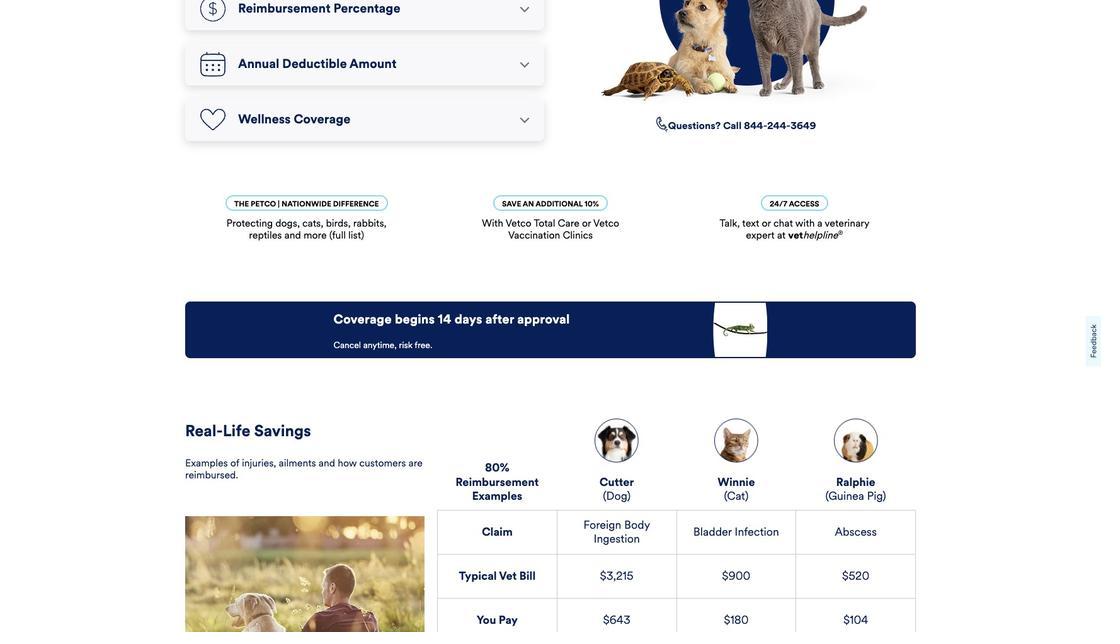 Task type: locate. For each thing, give the bounding box(es) containing it.
$180
[[724, 614, 749, 628]]

0 vertical spatial and
[[285, 230, 301, 242]]

and left how
[[319, 457, 335, 469]]

)
[[361, 230, 364, 242]]

ralphie (guinea pig)
[[826, 476, 887, 504]]

list
[[349, 230, 361, 242]]

cancel anytime, risk free.
[[334, 341, 433, 351]]

0 vertical spatial examples
[[185, 457, 228, 469]]

dogs,
[[276, 218, 300, 230]]

additional
[[536, 200, 583, 209]]

wellness
[[238, 112, 291, 128]]

the petco | nationwide difference
[[234, 200, 379, 209]]

customers
[[360, 457, 406, 469]]

coverage down annual deductible amount
[[294, 112, 351, 128]]

the
[[234, 200, 249, 209]]

2 or from the left
[[762, 218, 771, 230]]

approval
[[518, 312, 570, 328]]

0 horizontal spatial vetco
[[506, 218, 532, 230]]

$900
[[723, 570, 751, 584]]

80%
[[485, 461, 510, 475]]

1 vertical spatial and
[[319, 457, 335, 469]]

or inside with vetco total care or vetco vaccination clinics
[[582, 218, 591, 230]]

or right care
[[582, 218, 591, 230]]

with vetco total care or vetco vaccination clinics
[[482, 218, 620, 242]]

care
[[558, 218, 580, 230]]

anytime,
[[363, 341, 397, 351]]

annual
[[238, 56, 279, 72]]

1 or from the left
[[582, 218, 591, 230]]

begins
[[395, 312, 435, 328]]

examples down 80%
[[472, 490, 523, 504]]

3649
[[791, 120, 817, 132]]

1 vertical spatial examples
[[472, 490, 523, 504]]

reptiles
[[249, 230, 282, 242]]

0 horizontal spatial or
[[582, 218, 591, 230]]

1 horizontal spatial or
[[762, 218, 771, 230]]

of
[[231, 457, 239, 469]]

examples inside examples of injuries, ailments and how customers are reimbursed.
[[185, 457, 228, 469]]

foreign body ingestion
[[584, 518, 651, 546]]

coverage
[[294, 112, 351, 128], [334, 312, 392, 328]]

1 horizontal spatial vetco
[[594, 218, 620, 230]]

call
[[723, 120, 742, 132]]

1 horizontal spatial and
[[319, 457, 335, 469]]

bladder
[[694, 526, 732, 539]]

coverage up "cancel"
[[334, 312, 392, 328]]

cutter (dog)
[[600, 476, 634, 504]]

and
[[285, 230, 301, 242], [319, 457, 335, 469]]

1 vertical spatial reimbursement
[[456, 476, 539, 489]]

reimbursement down 80%
[[456, 476, 539, 489]]

protecting
[[227, 218, 273, 230]]

and left more
[[285, 230, 301, 242]]

amount
[[350, 56, 397, 72]]

vet helpline ®
[[789, 229, 844, 242]]

vetco
[[506, 218, 532, 230], [594, 218, 620, 230]]

winnie
[[718, 476, 755, 489]]

vet
[[499, 570, 517, 584]]

with
[[482, 218, 504, 230]]

0 vertical spatial reimbursement
[[238, 1, 331, 17]]

844-
[[744, 120, 768, 132]]

examples
[[185, 457, 228, 469], [472, 490, 523, 504]]

reimbursement
[[238, 1, 331, 17], [456, 476, 539, 489]]

foreign
[[584, 518, 622, 532]]

deductible
[[282, 56, 347, 72]]

vetco down save
[[506, 218, 532, 230]]

(cat)
[[724, 490, 749, 504]]

0 horizontal spatial and
[[285, 230, 301, 242]]

vetco down 10%
[[594, 218, 620, 230]]

save
[[502, 200, 521, 209]]

text
[[743, 218, 760, 230]]

vet
[[789, 230, 804, 242]]

pig)
[[868, 490, 887, 504]]

examples inside 80% reimbursement examples
[[472, 490, 523, 504]]

1 horizontal spatial reimbursement
[[456, 476, 539, 489]]

0 horizontal spatial examples
[[185, 457, 228, 469]]

petco
[[251, 200, 276, 209]]

reimbursement up annual
[[238, 1, 331, 17]]

more
[[304, 230, 327, 242]]

helpline
[[804, 230, 839, 242]]

examples left of
[[185, 457, 228, 469]]

ralphie
[[837, 476, 876, 489]]

coverage begins 14 days after approval
[[334, 312, 570, 328]]

or inside talk, text or chat with a veterinary expert at
[[762, 218, 771, 230]]

and inside protecting dogs, cats, birds, rabbits, reptiles and more (
[[285, 230, 301, 242]]

you pay
[[477, 614, 518, 628]]

1 horizontal spatial examples
[[472, 490, 523, 504]]

life
[[223, 422, 251, 441]]

or right text
[[762, 218, 771, 230]]



Task type: describe. For each thing, give the bounding box(es) containing it.
annual deductible amount
[[238, 56, 397, 72]]

with
[[796, 218, 815, 230]]

after
[[486, 312, 514, 328]]

nationwide
[[282, 200, 331, 209]]

$520
[[843, 570, 870, 584]]

a
[[818, 218, 823, 230]]

you
[[477, 614, 496, 628]]

how
[[338, 457, 357, 469]]

difference
[[333, 200, 379, 209]]

winnie (cat)
[[718, 476, 755, 504]]

80% reimbursement examples
[[456, 461, 539, 504]]

birds,
[[326, 218, 351, 230]]

ailments
[[279, 457, 316, 469]]

vaccination
[[509, 230, 561, 242]]

14
[[438, 312, 452, 328]]

claim
[[482, 526, 513, 539]]

0 horizontal spatial reimbursement
[[238, 1, 331, 17]]

0 vertical spatial coverage
[[294, 112, 351, 128]]

reimbursed.
[[185, 469, 238, 481]]

(
[[329, 230, 332, 242]]

24/7
[[770, 200, 788, 209]]

total
[[534, 218, 556, 230]]

chat
[[774, 218, 793, 230]]

$104
[[844, 614, 869, 628]]

expert
[[746, 230, 775, 242]]

veterinary
[[825, 218, 870, 230]]

access
[[789, 200, 820, 209]]

844-244-3649 link
[[744, 120, 817, 132]]

are
[[409, 457, 423, 469]]

pay
[[499, 614, 518, 628]]

244-
[[768, 120, 791, 132]]

and inside examples of injuries, ailments and how customers are reimbursed.
[[319, 457, 335, 469]]

bladder infection
[[694, 526, 780, 539]]

2 vetco from the left
[[594, 218, 620, 230]]

an
[[523, 200, 534, 209]]

talk,
[[720, 218, 740, 230]]

wellness coverage
[[238, 112, 351, 128]]

|
[[278, 200, 280, 209]]

real-life savings
[[185, 422, 311, 441]]

10%
[[585, 200, 599, 209]]

percentage
[[334, 1, 401, 17]]

examples of injuries, ailments and how customers are reimbursed.
[[185, 457, 423, 481]]

infection
[[735, 526, 780, 539]]

injuries,
[[242, 457, 276, 469]]

protecting dogs, cats, birds, rabbits, reptiles and more (
[[227, 218, 387, 242]]

$643
[[603, 614, 631, 628]]

$3,215
[[600, 570, 634, 584]]

full list )
[[332, 230, 364, 242]]

1 vertical spatial coverage
[[334, 312, 392, 328]]

abscess
[[835, 526, 877, 539]]

at
[[778, 230, 786, 242]]

real-
[[185, 422, 223, 441]]

save an additional 10%
[[502, 200, 599, 209]]

bill
[[520, 570, 536, 584]]

®
[[839, 229, 844, 237]]

full
[[332, 230, 346, 242]]

days
[[455, 312, 483, 328]]

typical vet bill
[[459, 570, 536, 584]]

talk, text or chat with a veterinary expert at
[[720, 218, 870, 242]]

1 vetco from the left
[[506, 218, 532, 230]]

body
[[625, 518, 651, 532]]

(dog)
[[603, 490, 631, 504]]

reimbursement percentage
[[238, 1, 401, 17]]

clinics
[[563, 230, 593, 242]]

risk
[[399, 341, 413, 351]]

24/7 access
[[770, 200, 820, 209]]

questions? call 844-244-3649
[[668, 120, 817, 132]]

savings
[[254, 422, 311, 441]]

rabbits,
[[353, 218, 387, 230]]

(guinea
[[826, 490, 865, 504]]

cancel
[[334, 341, 361, 351]]

typical
[[459, 570, 497, 584]]

full list link
[[332, 230, 361, 242]]

questions?
[[668, 120, 721, 132]]



Task type: vqa. For each thing, say whether or not it's contained in the screenshot.
Examples of injuries, ailments and how customers are reimbursed.
yes



